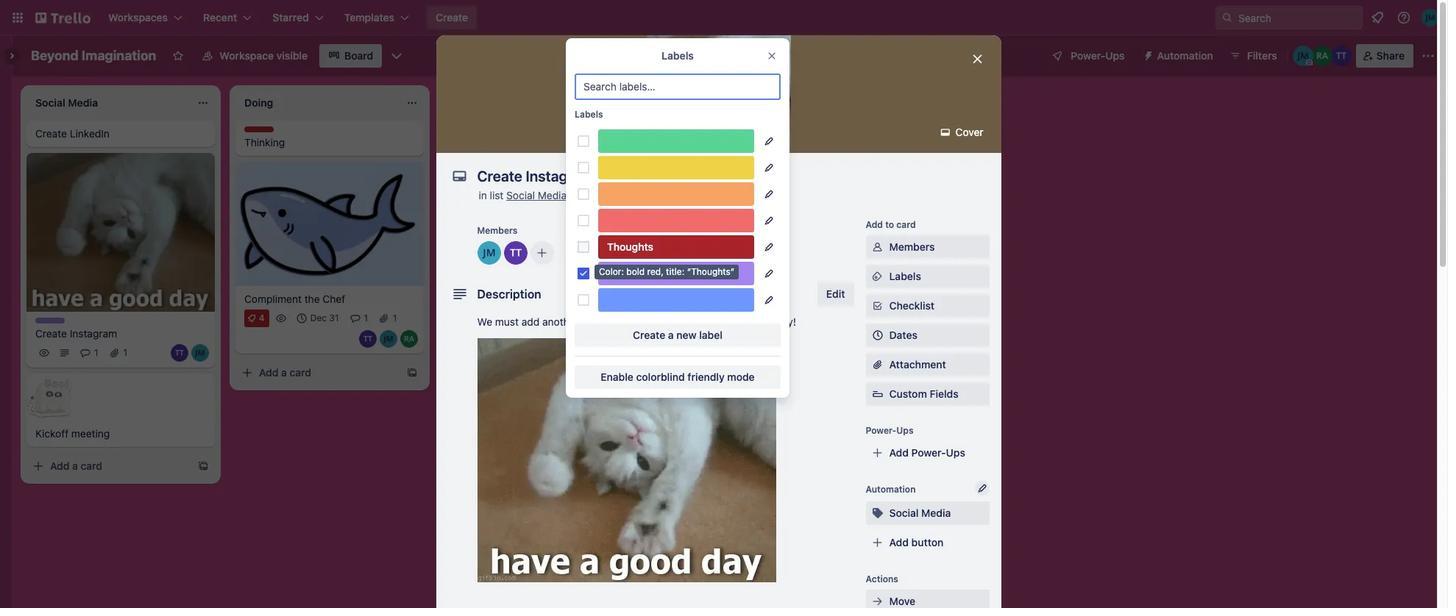 Task type: locate. For each thing, give the bounding box(es) containing it.
youth
[[717, 316, 744, 328]]

a inside 'button'
[[668, 329, 674, 341]]

cover link
[[934, 121, 992, 144]]

1 vertical spatial ups
[[897, 425, 914, 436]]

have\_a\_good\_day.gif image
[[477, 339, 776, 583]]

ups left 'automation' button
[[1106, 49, 1125, 62]]

sm image left checklist
[[870, 299, 885, 313]]

social up add button
[[889, 507, 919, 520]]

0 horizontal spatial jeremy miller (jeremymiller198) image
[[191, 345, 209, 362]]

checklist link
[[866, 294, 989, 318]]

0 horizontal spatial power-
[[866, 425, 897, 436]]

the
[[304, 293, 320, 305]]

1 vertical spatial add a card button
[[26, 455, 191, 479]]

1 vertical spatial media
[[921, 507, 951, 520]]

members down in
[[477, 225, 518, 236]]

jeremy miller (jeremymiller198) image
[[477, 241, 501, 265], [380, 330, 397, 348], [191, 345, 209, 362]]

labels link
[[866, 265, 989, 288]]

add a card button
[[235, 361, 400, 385], [26, 455, 191, 479]]

add a card button down dec 31 checkbox on the left bottom
[[235, 361, 400, 385]]

social
[[582, 316, 609, 328]]

1 sm image from the top
[[870, 269, 885, 284]]

open information menu image
[[1397, 10, 1411, 25]]

0 horizontal spatial thoughts
[[244, 127, 285, 138]]

sm image right edit 'button'
[[870, 269, 885, 284]]

sm image inside social media button
[[870, 506, 885, 521]]

jeremy miller (jeremymiller198) image right open information menu icon
[[1422, 9, 1439, 26]]

2 horizontal spatial terry turtle (terryturtle) image
[[1331, 46, 1352, 66]]

0 notifications image
[[1369, 9, 1386, 26]]

0 horizontal spatial create from template… image
[[197, 461, 209, 473]]

to right media on the bottom of the page
[[644, 316, 653, 328]]

sm image down actions at the right of page
[[870, 595, 885, 609]]

ruby anderson (rubyanderson7) image
[[400, 330, 418, 348]]

social right in
[[506, 189, 535, 202]]

create for create instagram
[[35, 328, 67, 340]]

card down meeting
[[81, 460, 102, 473]]

checklist
[[889, 300, 935, 312]]

1 horizontal spatial power-
[[911, 447, 946, 459]]

workspace visible button
[[193, 44, 316, 68]]

fields
[[930, 388, 959, 400]]

create from template… image
[[406, 367, 418, 379]]

add button
[[889, 536, 944, 549]]

compliment
[[244, 293, 302, 305]]

0 vertical spatial another
[[696, 95, 734, 107]]

linkedin
[[70, 127, 110, 140]]

card
[[897, 219, 916, 230], [290, 366, 311, 379], [81, 460, 102, 473]]

power-
[[1071, 49, 1106, 62], [866, 425, 897, 436], [911, 447, 946, 459]]

None text field
[[470, 163, 956, 190]]

in
[[479, 189, 487, 202]]

move
[[889, 595, 916, 608]]

add inside add power-ups link
[[889, 447, 909, 459]]

credibility!
[[747, 316, 796, 328]]

thoughts for thoughts thinking
[[244, 127, 285, 138]]

add up members link
[[866, 219, 883, 230]]

members link
[[866, 235, 989, 259]]

add another list
[[674, 95, 751, 107]]

3 sm image from the top
[[870, 506, 885, 521]]

automation inside button
[[1157, 49, 1213, 62]]

color: green, title: none image
[[598, 130, 754, 153]]

add power-ups link
[[866, 442, 989, 465]]

share
[[1377, 49, 1405, 62]]

bold
[[626, 266, 645, 277]]

create a new label button
[[575, 324, 781, 347]]

back to home image
[[35, 6, 91, 29]]

0 horizontal spatial jeremy miller (jeremymiller198) image
[[1293, 46, 1313, 66]]

create inside 'button'
[[633, 329, 665, 341]]

2 vertical spatial ups
[[946, 447, 965, 459]]

description
[[477, 288, 541, 301]]

1 horizontal spatial color: bold red, title: "thoughts" element
[[598, 235, 754, 259]]

media
[[538, 189, 567, 202], [921, 507, 951, 520]]

add a card
[[259, 366, 311, 379], [50, 460, 102, 473]]

0 horizontal spatial color: bold red, title: "thoughts" element
[[244, 127, 285, 138]]

add
[[522, 316, 540, 328]]

0 horizontal spatial to
[[644, 316, 653, 328]]

enable colorblind friendly mode
[[601, 371, 755, 383]]

another right add
[[542, 316, 579, 328]]

members
[[477, 225, 518, 236], [889, 241, 935, 253]]

0 horizontal spatial a
[[72, 460, 78, 473]]

to
[[885, 219, 894, 230], [644, 316, 653, 328]]

0 horizontal spatial add a card
[[50, 460, 102, 473]]

1
[[364, 313, 368, 324], [393, 313, 397, 324], [94, 348, 98, 359], [123, 348, 127, 359]]

1 horizontal spatial list
[[737, 95, 751, 107]]

1 horizontal spatial social
[[889, 507, 919, 520]]

0 vertical spatial to
[[885, 219, 894, 230]]

1 horizontal spatial media
[[921, 507, 951, 520]]

ruby anderson (rubyanderson7) image
[[1312, 46, 1332, 66]]

1 vertical spatial automation
[[866, 484, 916, 495]]

media inside button
[[921, 507, 951, 520]]

1 horizontal spatial create from template… image
[[615, 134, 627, 146]]

jeremy miller (jeremymiller198) image right terry turtle (terryturtle) icon
[[191, 345, 209, 362]]

0 vertical spatial color: purple, title: none image
[[598, 262, 754, 286]]

members down the add to card
[[889, 241, 935, 253]]

2 sm image from the top
[[870, 299, 885, 313]]

2 horizontal spatial jeremy miller (jeremymiller198) image
[[477, 241, 501, 265]]

0 vertical spatial power-ups
[[1071, 49, 1125, 62]]

0 horizontal spatial members
[[477, 225, 518, 236]]

another
[[696, 95, 734, 107], [542, 316, 579, 328]]

terry turtle (terryturtle) image
[[1331, 46, 1352, 66], [504, 241, 527, 265], [359, 330, 377, 348]]

2 horizontal spatial ups
[[1106, 49, 1125, 62]]

visible
[[276, 49, 308, 62]]

chef
[[323, 293, 345, 305]]

social media
[[889, 507, 951, 520]]

1 vertical spatial power-ups
[[866, 425, 914, 436]]

add a card button down "kickoff meeting" link at the bottom left of page
[[26, 455, 191, 479]]

title:
[[666, 266, 685, 277]]

1 horizontal spatial add a card button
[[235, 361, 400, 385]]

1 vertical spatial thoughts
[[607, 241, 654, 253]]

1 horizontal spatial members
[[889, 241, 935, 253]]

add down kickoff
[[50, 460, 70, 473]]

1 horizontal spatial ups
[[946, 447, 965, 459]]

increase
[[656, 316, 696, 328]]

list
[[737, 95, 751, 107], [490, 189, 504, 202]]

0 vertical spatial automation
[[1157, 49, 1213, 62]]

1 horizontal spatial power-ups
[[1071, 49, 1125, 62]]

automation left filters button
[[1157, 49, 1213, 62]]

color: purple, title: none image up create instagram on the left
[[35, 318, 65, 324]]

1 horizontal spatial color: purple, title: none image
[[598, 262, 754, 286]]

1 horizontal spatial to
[[885, 219, 894, 230]]

add up the color: green, title: none 'image'
[[674, 95, 694, 107]]

add to card
[[866, 219, 916, 230]]

sm image inside the checklist link
[[870, 299, 885, 313]]

0 vertical spatial list
[[737, 95, 751, 107]]

sm image inside labels link
[[870, 269, 885, 284]]

0 horizontal spatial color: purple, title: none image
[[35, 318, 65, 324]]

card down dec 31 checkbox on the left bottom
[[290, 366, 311, 379]]

0 horizontal spatial card
[[81, 460, 102, 473]]

2 vertical spatial power-
[[911, 447, 946, 459]]

sm image inside move "link"
[[870, 595, 885, 609]]

sm image left social media
[[870, 506, 885, 521]]

color: blue, title: none image
[[598, 288, 754, 312]]

jeremy miller (jeremymiller198) image for terry turtle (terryturtle) icon
[[191, 345, 209, 362]]

1 vertical spatial color: purple, title: none image
[[35, 318, 65, 324]]

create for create
[[436, 11, 468, 24]]

another up the color: green, title: none 'image'
[[696, 95, 734, 107]]

sm image
[[870, 269, 885, 284], [870, 299, 885, 313], [870, 506, 885, 521], [870, 595, 885, 609]]

1 vertical spatial list
[[490, 189, 504, 202]]

0 vertical spatial jeremy miller (jeremymiller198) image
[[1422, 9, 1439, 26]]

create
[[436, 11, 468, 24], [35, 127, 67, 140], [35, 328, 67, 340], [633, 329, 665, 341]]

color:
[[599, 266, 624, 277]]

add a card for create from template… icon's the add a card button
[[259, 366, 311, 379]]

color: purple, title: none image
[[598, 262, 754, 286], [35, 318, 65, 324]]

add left button
[[889, 536, 909, 549]]

0 horizontal spatial social
[[506, 189, 535, 202]]

add down 4
[[259, 366, 279, 379]]

1 horizontal spatial jeremy miller (jeremymiller198) image
[[380, 330, 397, 348]]

0 horizontal spatial list
[[490, 189, 504, 202]]

terry turtle (terryturtle) image left ruby anderson (rubyanderson7) image at bottom left
[[359, 330, 377, 348]]

kickoff meeting link
[[35, 427, 206, 442]]

1 vertical spatial another
[[542, 316, 579, 328]]

0 vertical spatial create from template… image
[[615, 134, 627, 146]]

move link
[[866, 590, 989, 609]]

must
[[495, 316, 519, 328]]

cover
[[953, 126, 984, 138]]

1 horizontal spatial a
[[281, 366, 287, 379]]

2 horizontal spatial power-
[[1071, 49, 1106, 62]]

thoughts inside thoughts thinking
[[244, 127, 285, 138]]

1 vertical spatial create from template… image
[[197, 461, 209, 473]]

color: yellow, title: none image
[[598, 156, 754, 180]]

1 horizontal spatial automation
[[1157, 49, 1213, 62]]

1 vertical spatial social
[[889, 507, 919, 520]]

0 vertical spatial color: bold red, title: "thoughts" element
[[244, 127, 285, 138]]

add power-ups
[[889, 447, 965, 459]]

social inside button
[[889, 507, 919, 520]]

sm image for move
[[870, 595, 885, 609]]

0 vertical spatial ups
[[1106, 49, 1125, 62]]

1 vertical spatial members
[[889, 241, 935, 253]]

board link
[[319, 44, 382, 68]]

1 horizontal spatial add a card
[[259, 366, 311, 379]]

create inside button
[[436, 11, 468, 24]]

sm image inside members link
[[870, 240, 885, 255]]

ups down fields
[[946, 447, 965, 459]]

0 vertical spatial add a card
[[259, 366, 311, 379]]

media up button
[[921, 507, 951, 520]]

4 sm image from the top
[[870, 595, 885, 609]]

sm image inside 'automation' button
[[1137, 44, 1157, 65]]

jeremy miller (jeremymiller198) image up description
[[477, 241, 501, 265]]

1 vertical spatial terry turtle (terryturtle) image
[[504, 241, 527, 265]]

add
[[674, 95, 694, 107], [866, 219, 883, 230], [259, 366, 279, 379], [889, 447, 909, 459], [50, 460, 70, 473], [889, 536, 909, 549]]

0 horizontal spatial media
[[538, 189, 567, 202]]

sm image
[[1137, 44, 1157, 65], [938, 125, 953, 140], [574, 188, 589, 203], [870, 240, 885, 255], [644, 246, 658, 261], [720, 246, 735, 261]]

to up members link
[[885, 219, 894, 230]]

add a card for leftmost create from template… image the add a card button
[[50, 460, 102, 473]]

thinking link
[[244, 135, 415, 150]]

0 horizontal spatial another
[[542, 316, 579, 328]]

power-ups inside button
[[1071, 49, 1125, 62]]

2 vertical spatial terry turtle (terryturtle) image
[[359, 330, 377, 348]]

edit button
[[817, 283, 854, 306]]

0 vertical spatial terry turtle (terryturtle) image
[[1331, 46, 1352, 66]]

automation up social media
[[866, 484, 916, 495]]

thoughts thinking
[[244, 127, 285, 149]]

add a card down 4
[[259, 366, 311, 379]]

button
[[911, 536, 944, 549]]

Dec 31 checkbox
[[293, 310, 343, 327]]

we must add another social media to increase our youth credibility!
[[477, 316, 796, 328]]

star or unstar board image
[[172, 50, 184, 62]]

jeremy miller (jeremymiller198) image inside primary element
[[1422, 9, 1439, 26]]

create for create linkedin
[[35, 127, 67, 140]]

jeremy miller (jeremymiller198) image down search field
[[1293, 46, 1313, 66]]

ups inside button
[[1106, 49, 1125, 62]]

0 vertical spatial thoughts
[[244, 127, 285, 138]]

2 horizontal spatial a
[[668, 329, 674, 341]]

edit
[[826, 288, 845, 300]]

0 vertical spatial a
[[668, 329, 674, 341]]

in list social media
[[479, 189, 567, 202]]

1 vertical spatial a
[[281, 366, 287, 379]]

thoughts
[[244, 127, 285, 138], [607, 241, 654, 253]]

terry turtle (terryturtle) image left add members to card image
[[504, 241, 527, 265]]

0 vertical spatial power-
[[1071, 49, 1106, 62]]

jeremy miller (jeremymiller198) image
[[1422, 9, 1439, 26], [1293, 46, 1313, 66]]

card up members link
[[897, 219, 916, 230]]

our
[[699, 316, 714, 328]]

0 vertical spatial add a card button
[[235, 361, 400, 385]]

customize views image
[[389, 49, 404, 63]]

sm image inside cover "link"
[[938, 125, 953, 140]]

0 horizontal spatial add a card button
[[26, 455, 191, 479]]

0 vertical spatial social
[[506, 189, 535, 202]]

power-ups
[[1071, 49, 1125, 62], [866, 425, 914, 436]]

sm image for labels
[[870, 269, 885, 284]]

0 vertical spatial card
[[897, 219, 916, 230]]

power- inside button
[[1071, 49, 1106, 62]]

color: bold red, title: "thoughts" element
[[244, 127, 285, 138], [598, 235, 754, 259]]

we
[[477, 316, 492, 328]]

media up add members to card image
[[538, 189, 567, 202]]

add a card down kickoff meeting
[[50, 460, 102, 473]]

0 horizontal spatial ups
[[897, 425, 914, 436]]

1 horizontal spatial thoughts
[[607, 241, 654, 253]]

create linkedin
[[35, 127, 110, 140]]

1 vertical spatial add a card
[[50, 460, 102, 473]]

create from template… image
[[615, 134, 627, 146], [197, 461, 209, 473]]

1 horizontal spatial another
[[696, 95, 734, 107]]

ups up the add power-ups
[[897, 425, 914, 436]]

add button button
[[866, 531, 989, 555]]

add down the custom
[[889, 447, 909, 459]]

0 vertical spatial media
[[538, 189, 567, 202]]

color: purple, title: none image
[[566, 241, 601, 265]]

1 horizontal spatial jeremy miller (jeremymiller198) image
[[1422, 9, 1439, 26]]

0 vertical spatial members
[[477, 225, 518, 236]]

terry turtle (terryturtle) image left "share" button
[[1331, 46, 1352, 66]]

1 vertical spatial card
[[290, 366, 311, 379]]

0 horizontal spatial automation
[[866, 484, 916, 495]]

color: purple, title: none image down watching
[[598, 262, 754, 286]]

jeremy miller (jeremymiller198) image left ruby anderson (rubyanderson7) image at bottom left
[[380, 330, 397, 348]]



Task type: vqa. For each thing, say whether or not it's contained in the screenshot.
ADD ANOTHER LIST BUTTON
yes



Task type: describe. For each thing, give the bounding box(es) containing it.
1 horizontal spatial card
[[290, 366, 311, 379]]

thinking
[[244, 136, 285, 149]]

31
[[329, 313, 339, 324]]

dec 31
[[310, 313, 339, 324]]

custom
[[889, 388, 927, 400]]

Search labels… text field
[[575, 74, 781, 100]]

attachment
[[889, 358, 946, 371]]

create instagram link
[[35, 327, 206, 342]]

create button
[[427, 6, 477, 29]]

social media button
[[866, 502, 989, 525]]

thoughts for thoughts
[[607, 241, 654, 253]]

1 vertical spatial power-
[[866, 425, 897, 436]]

mode
[[727, 371, 755, 383]]

social media link
[[506, 189, 567, 202]]

watching button
[[639, 241, 741, 265]]

add members to card image
[[536, 246, 548, 261]]

workspace visible
[[220, 49, 308, 62]]

Board name text field
[[24, 44, 164, 68]]

kickoff meeting
[[35, 428, 110, 440]]

1 horizontal spatial terry turtle (terryturtle) image
[[504, 241, 527, 265]]

red,
[[647, 266, 664, 277]]

add inside add button button
[[889, 536, 909, 549]]

filters
[[1247, 49, 1277, 62]]

create a new label
[[633, 329, 723, 341]]

power-ups button
[[1042, 44, 1134, 68]]

color: bold red, title: "thoughts"
[[599, 266, 735, 277]]

colorblind
[[636, 371, 685, 383]]

0 horizontal spatial power-ups
[[866, 425, 914, 436]]

Search field
[[1233, 7, 1362, 29]]

beyond
[[31, 48, 78, 63]]

board
[[344, 49, 373, 62]]

filters button
[[1225, 44, 1282, 68]]

another inside button
[[696, 95, 734, 107]]

beyond imagination
[[31, 48, 156, 63]]

actions
[[866, 574, 898, 585]]

1 vertical spatial to
[[644, 316, 653, 328]]

color: bold red, title: "thoughts" tooltip
[[595, 265, 739, 279]]

notifications
[[639, 225, 695, 236]]

primary element
[[0, 0, 1448, 35]]

custom fields
[[889, 388, 959, 400]]

dates
[[889, 329, 918, 341]]

2 vertical spatial card
[[81, 460, 102, 473]]

1 vertical spatial jeremy miller (jeremymiller198) image
[[1293, 46, 1313, 66]]

new
[[677, 329, 697, 341]]

share button
[[1356, 44, 1414, 68]]

kickoff
[[35, 428, 69, 440]]

meeting
[[71, 428, 110, 440]]

1 vertical spatial color: bold red, title: "thoughts" element
[[598, 235, 754, 259]]

automation button
[[1137, 44, 1222, 68]]

search image
[[1222, 12, 1233, 24]]

4
[[259, 313, 265, 324]]

add a card button for create from template… icon
[[235, 361, 400, 385]]

create instagram
[[35, 328, 117, 340]]

color: orange, title: none image
[[598, 183, 754, 206]]

enable
[[601, 371, 634, 383]]

custom fields button
[[866, 387, 989, 402]]

add a card button for leftmost create from template… image
[[26, 455, 191, 479]]

sm image for members link
[[870, 240, 885, 255]]

instagram
[[70, 328, 117, 340]]

sm image for cover "link"
[[938, 125, 953, 140]]

show menu image
[[1421, 49, 1436, 63]]

imagination
[[82, 48, 156, 63]]

sm image for checklist
[[870, 299, 885, 313]]

friendly
[[688, 371, 725, 383]]

add another list button
[[648, 85, 848, 118]]

sm image for 'automation' button
[[1137, 44, 1157, 65]]

create linkedin link
[[35, 127, 206, 141]]

2 vertical spatial a
[[72, 460, 78, 473]]

sm image for watching button
[[644, 246, 658, 261]]

0 horizontal spatial terry turtle (terryturtle) image
[[359, 330, 377, 348]]

create for create a new label
[[633, 329, 665, 341]]

close popover image
[[766, 50, 778, 62]]

dates button
[[866, 324, 989, 347]]

color: red, title: none image
[[598, 209, 754, 233]]

"thoughts"
[[687, 266, 735, 277]]

attachment button
[[866, 353, 989, 377]]

media
[[612, 316, 641, 328]]

watching
[[663, 247, 708, 259]]

dec
[[310, 313, 327, 324]]

add inside add another list button
[[674, 95, 694, 107]]

enable colorblind friendly mode button
[[575, 366, 781, 389]]

compliment the chef
[[244, 293, 345, 305]]

terry turtle (terryturtle) image
[[171, 345, 188, 362]]

compliment the chef link
[[244, 292, 415, 307]]

label
[[699, 329, 723, 341]]

jeremy miller (jeremymiller198) image for the leftmost terry turtle (terryturtle) image
[[380, 330, 397, 348]]

workspace
[[220, 49, 274, 62]]

2 horizontal spatial card
[[897, 219, 916, 230]]

list inside button
[[737, 95, 751, 107]]



